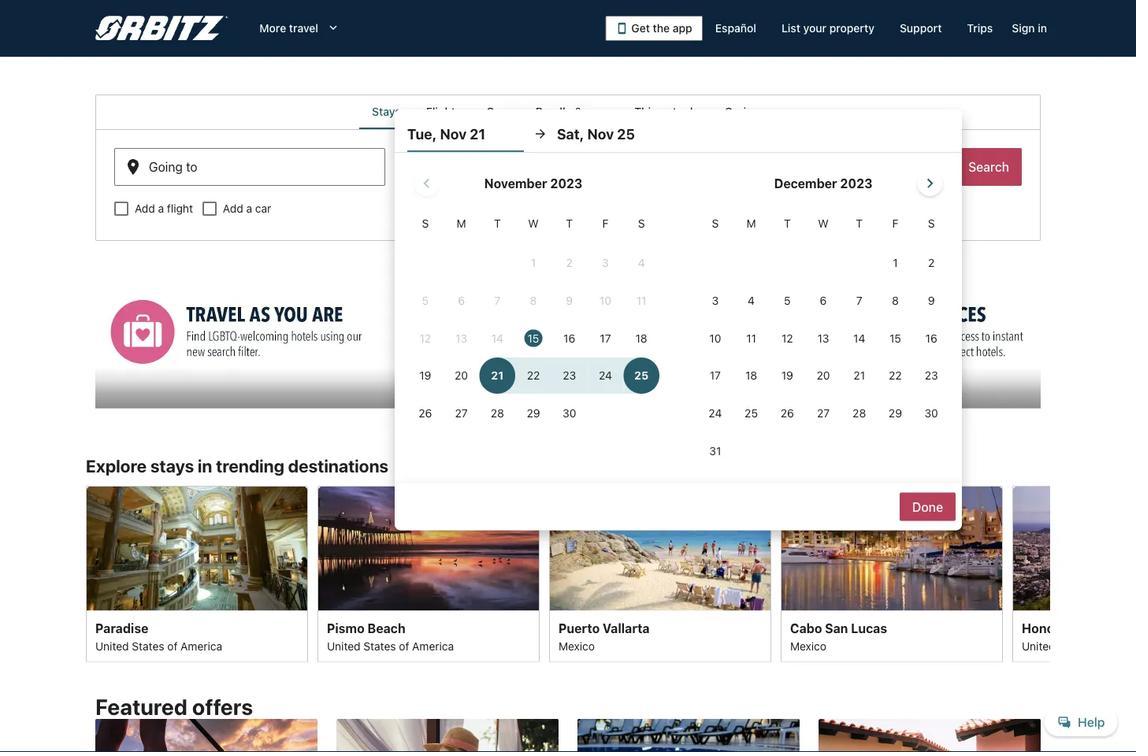 Task type: locate. For each thing, give the bounding box(es) containing it.
0 vertical spatial 21
[[470, 125, 485, 142]]

16 right the today element at left top
[[564, 332, 575, 345]]

m for november 2023
[[457, 217, 466, 230]]

20 for first 20 button
[[455, 369, 468, 382]]

1 16 from the left
[[564, 332, 575, 345]]

0 horizontal spatial 21
[[455, 166, 468, 181]]

states down paradise on the left
[[132, 640, 164, 653]]

0 horizontal spatial 26
[[419, 407, 432, 420]]

m down nov 21 - nov 25
[[457, 217, 466, 230]]

1 horizontal spatial 26
[[781, 407, 794, 420]]

a left the car
[[246, 202, 252, 215]]

14
[[853, 332, 865, 345]]

travel
[[289, 22, 318, 35]]

2023 right december
[[840, 176, 873, 191]]

1 horizontal spatial united
[[327, 640, 361, 653]]

1 30 button from the left
[[551, 396, 588, 432]]

0 horizontal spatial 28 button
[[479, 396, 515, 432]]

25 right 24 button
[[745, 407, 758, 420]]

0 vertical spatial 17 button
[[588, 320, 624, 356]]

united down the "pismo"
[[327, 640, 361, 653]]

2 america from the left
[[412, 640, 454, 653]]

w
[[528, 217, 539, 230], [818, 217, 829, 230]]

1 horizontal spatial m
[[747, 217, 756, 230]]

3 states from the left
[[1059, 640, 1091, 653]]

t down november
[[494, 217, 501, 230]]

tab list
[[95, 95, 1041, 129]]

0 horizontal spatial 26 button
[[407, 396, 443, 432]]

0 vertical spatial 18
[[636, 332, 648, 345]]

25 right -
[[507, 166, 522, 181]]

30 button
[[551, 396, 588, 432], [913, 396, 950, 432]]

1 horizontal spatial a
[[246, 202, 252, 215]]

1 2023 from the left
[[550, 176, 583, 191]]

2 30 from the left
[[925, 407, 938, 420]]

2 add from the left
[[223, 202, 243, 215]]

t down november 2023
[[566, 217, 573, 230]]

sat, nov 25
[[557, 125, 635, 142]]

1 27 from the left
[[455, 407, 468, 420]]

w inside december 2023 element
[[818, 217, 829, 230]]

united for paradise
[[95, 640, 129, 653]]

2 16 from the left
[[926, 332, 937, 345]]

in inside featured offers main content
[[198, 456, 212, 476]]

0 vertical spatial 25
[[617, 125, 635, 142]]

of down "beach"
[[399, 640, 409, 653]]

29 down '22' button
[[889, 407, 902, 420]]

1 m from the left
[[457, 217, 466, 230]]

1 26 button from the left
[[407, 396, 443, 432]]

previous month image
[[417, 174, 436, 193]]

17 inside the november 2023 element
[[600, 332, 611, 345]]

m inside december 2023 element
[[747, 217, 756, 230]]

do
[[686, 105, 700, 118]]

states down "beach"
[[364, 640, 396, 653]]

w down november 2023
[[528, 217, 539, 230]]

2 a from the left
[[246, 202, 252, 215]]

1 16 button from the left
[[551, 320, 588, 356]]

1 horizontal spatial 29 button
[[877, 396, 913, 432]]

25
[[617, 125, 635, 142], [507, 166, 522, 181], [745, 407, 758, 420]]

add left the car
[[223, 202, 243, 215]]

of left ameri
[[1094, 640, 1104, 653]]

30 for 1st 30 'button'
[[563, 407, 576, 420]]

1 20 from the left
[[455, 369, 468, 382]]

f inside december 2023 element
[[892, 217, 899, 230]]

0 horizontal spatial 29 button
[[515, 396, 551, 432]]

0 horizontal spatial 17 button
[[588, 320, 624, 356]]

1 horizontal spatial states
[[364, 640, 396, 653]]

17 button up 24
[[697, 358, 733, 394]]

2023 for november 2023
[[550, 176, 583, 191]]

18 button down 11 button
[[733, 358, 769, 394]]

27 button
[[443, 396, 479, 432], [805, 396, 841, 432]]

18 left 10
[[636, 332, 648, 345]]

2 horizontal spatial 21
[[854, 369, 865, 382]]

united inside honolulu united states of ameri
[[1022, 640, 1056, 653]]

5
[[784, 294, 791, 307]]

2 29 button from the left
[[877, 396, 913, 432]]

2 horizontal spatial of
[[1094, 640, 1104, 653]]

0 horizontal spatial w
[[528, 217, 539, 230]]

2 29 from the left
[[889, 407, 902, 420]]

0 horizontal spatial in
[[198, 456, 212, 476]]

1
[[893, 256, 898, 269]]

1 america from the left
[[181, 640, 222, 653]]

31 button
[[697, 433, 733, 469]]

flights link
[[414, 95, 474, 129]]

3 of from the left
[[1094, 640, 1104, 653]]

6
[[820, 294, 827, 307]]

16 down 9 button
[[926, 332, 937, 345]]

1 horizontal spatial 17
[[710, 369, 721, 382]]

1 a from the left
[[158, 202, 164, 215]]

0 horizontal spatial 28
[[491, 407, 504, 420]]

0 horizontal spatial 19
[[419, 369, 431, 382]]

search button
[[956, 148, 1022, 186]]

1 15 from the left
[[528, 332, 539, 345]]

19 button
[[407, 358, 443, 394], [769, 358, 805, 394]]

1 19 button from the left
[[407, 358, 443, 394]]

1 horizontal spatial 15 button
[[877, 320, 913, 356]]

bundle
[[536, 105, 572, 118]]

featured offers region
[[86, 685, 1050, 753]]

1 horizontal spatial 20
[[817, 369, 830, 382]]

united inside pismo beach united states of america
[[327, 640, 361, 653]]

a
[[158, 202, 164, 215], [246, 202, 252, 215]]

15 button inside the november 2023 element
[[515, 320, 551, 356]]

1 19 from the left
[[419, 369, 431, 382]]

17 down the 10 button
[[710, 369, 721, 382]]

states for paradise
[[132, 640, 164, 653]]

1 horizontal spatial 27 button
[[805, 396, 841, 432]]

1 29 button from the left
[[515, 396, 551, 432]]

26 inside december 2023 element
[[781, 407, 794, 420]]

0 horizontal spatial 29
[[527, 407, 540, 420]]

21 up nov 21 - nov 25
[[470, 125, 485, 142]]

0 horizontal spatial 20 button
[[443, 358, 479, 394]]

1 vertical spatial 18 button
[[733, 358, 769, 394]]

nov right -
[[481, 166, 503, 181]]

25 inside nov 21 - nov 25 button
[[507, 166, 522, 181]]

flight
[[167, 202, 193, 215]]

1 horizontal spatial w
[[818, 217, 829, 230]]

featured offers main content
[[0, 95, 1136, 753]]

2 of from the left
[[399, 640, 409, 653]]

application containing november 2023
[[407, 165, 950, 471]]

1 27 button from the left
[[443, 396, 479, 432]]

16 inside the november 2023 element
[[564, 332, 575, 345]]

0 vertical spatial 18 button
[[624, 320, 660, 356]]

19 button inside the november 2023 element
[[407, 358, 443, 394]]

0 horizontal spatial 27
[[455, 407, 468, 420]]

4
[[748, 294, 755, 307]]

1 horizontal spatial 30 button
[[913, 396, 950, 432]]

0 horizontal spatial 18 button
[[624, 320, 660, 356]]

29 button down '22' button
[[877, 396, 913, 432]]

list your property
[[782, 22, 875, 35]]

of inside honolulu united states of ameri
[[1094, 640, 1104, 653]]

1 mexico from the left
[[559, 640, 595, 653]]

1 horizontal spatial 19 button
[[769, 358, 805, 394]]

0 horizontal spatial 16
[[564, 332, 575, 345]]

21 button
[[841, 358, 877, 394]]

tab list containing stays
[[95, 95, 1041, 129]]

1 30 from the left
[[563, 407, 576, 420]]

19 for 19 'button' in the november 2023 element
[[419, 369, 431, 382]]

1 28 from the left
[[491, 407, 504, 420]]

1 29 from the left
[[527, 407, 540, 420]]

2 horizontal spatial united
[[1022, 640, 1056, 653]]

2 mexico from the left
[[790, 640, 827, 653]]

november 2023
[[484, 176, 583, 191]]

0 horizontal spatial add
[[135, 202, 155, 215]]

trips link
[[955, 14, 1006, 43]]

0 vertical spatial 17
[[600, 332, 611, 345]]

0 horizontal spatial mexico
[[559, 640, 595, 653]]

las vegas featuring interior views image
[[86, 486, 308, 611]]

8 button
[[877, 283, 913, 319]]

1 states from the left
[[132, 640, 164, 653]]

bundle & save
[[536, 105, 609, 118]]

2 states from the left
[[364, 640, 396, 653]]

2 26 from the left
[[781, 407, 794, 420]]

2 15 from the left
[[890, 332, 901, 345]]

0 horizontal spatial 17
[[600, 332, 611, 345]]

1 horizontal spatial add
[[223, 202, 243, 215]]

mexico
[[559, 640, 595, 653], [790, 640, 827, 653]]

2 horizontal spatial 25
[[745, 407, 758, 420]]

a for flight
[[158, 202, 164, 215]]

19 inside december 2023 element
[[781, 369, 793, 382]]

bundle & save link
[[523, 95, 622, 129]]

1 vertical spatial 18
[[745, 369, 757, 382]]

pismo
[[327, 621, 365, 636]]

list your property link
[[769, 14, 887, 43]]

3 united from the left
[[1022, 640, 1056, 653]]

1 horizontal spatial 30
[[925, 407, 938, 420]]

28
[[491, 407, 504, 420], [853, 407, 866, 420]]

m
[[457, 217, 466, 230], [747, 217, 756, 230]]

november 2023 element
[[407, 215, 660, 433]]

19 inside the november 2023 element
[[419, 369, 431, 382]]

of up 'featured offers'
[[167, 640, 178, 653]]

in
[[1038, 22, 1047, 35], [198, 456, 212, 476]]

25 inside 25 button
[[745, 407, 758, 420]]

support link
[[887, 14, 955, 43]]

support
[[900, 22, 942, 35]]

1 26 from the left
[[419, 407, 432, 420]]

stays
[[372, 105, 401, 118]]

1 add from the left
[[135, 202, 155, 215]]

directional image
[[533, 127, 548, 141]]

united down honolulu
[[1022, 640, 1056, 653]]

states
[[132, 640, 164, 653], [364, 640, 396, 653], [1059, 640, 1091, 653]]

1 horizontal spatial 18
[[745, 369, 757, 382]]

nov 21 - nov 25
[[429, 166, 522, 181]]

vallarta
[[603, 621, 650, 636]]

1 horizontal spatial 16
[[926, 332, 937, 345]]

1 vertical spatial 17
[[710, 369, 721, 382]]

0 horizontal spatial 16 button
[[551, 320, 588, 356]]

1 horizontal spatial 16 button
[[913, 320, 950, 356]]

30 for first 30 'button' from right
[[925, 407, 938, 420]]

1 w from the left
[[528, 217, 539, 230]]

1 horizontal spatial f
[[892, 217, 899, 230]]

16 button right the today element at left top
[[551, 320, 588, 356]]

1 of from the left
[[167, 640, 178, 653]]

18 inside the november 2023 element
[[636, 332, 648, 345]]

t
[[494, 217, 501, 230], [566, 217, 573, 230], [784, 217, 791, 230], [856, 217, 863, 230]]

2 2023 from the left
[[840, 176, 873, 191]]

0 horizontal spatial a
[[158, 202, 164, 215]]

29 inside the november 2023 element
[[527, 407, 540, 420]]

1 vertical spatial 17 button
[[697, 358, 733, 394]]

21 inside button
[[470, 125, 485, 142]]

0 horizontal spatial 25
[[507, 166, 522, 181]]

22 button
[[877, 358, 913, 394]]

1 vertical spatial in
[[198, 456, 212, 476]]

0 horizontal spatial 27 button
[[443, 396, 479, 432]]

30 inside december 2023 element
[[925, 407, 938, 420]]

18 inside december 2023 element
[[745, 369, 757, 382]]

26 inside the november 2023 element
[[419, 407, 432, 420]]

25 button
[[733, 396, 769, 432]]

1 horizontal spatial 29
[[889, 407, 902, 420]]

t down december
[[784, 217, 791, 230]]

f for december 2023
[[892, 217, 899, 230]]

1 horizontal spatial mexico
[[790, 640, 827, 653]]

2 20 from the left
[[817, 369, 830, 382]]

add for add a flight
[[135, 202, 155, 215]]

2 united from the left
[[327, 640, 361, 653]]

1 horizontal spatial in
[[1038, 22, 1047, 35]]

28 inside the november 2023 element
[[491, 407, 504, 420]]

0 horizontal spatial states
[[132, 640, 164, 653]]

25 down things
[[617, 125, 635, 142]]

december 2023 element
[[697, 215, 950, 471]]

21 left 22
[[854, 369, 865, 382]]

1 horizontal spatial 15
[[890, 332, 901, 345]]

0 horizontal spatial 15 button
[[515, 320, 551, 356]]

1 horizontal spatial 17 button
[[697, 358, 733, 394]]

1 horizontal spatial 27
[[817, 407, 830, 420]]

1 horizontal spatial 25
[[617, 125, 635, 142]]

29 button down the today element at left top
[[515, 396, 551, 432]]

1 horizontal spatial of
[[399, 640, 409, 653]]

16 button up 23
[[913, 320, 950, 356]]

0 horizontal spatial m
[[457, 217, 466, 230]]

0 horizontal spatial 20
[[455, 369, 468, 382]]

w down december 2023 on the right top of the page
[[818, 217, 829, 230]]

26 button inside the november 2023 element
[[407, 396, 443, 432]]

united inside "paradise united states of america"
[[95, 640, 129, 653]]

1 vertical spatial 21
[[455, 166, 468, 181]]

2 19 from the left
[[781, 369, 793, 382]]

1 horizontal spatial 21
[[470, 125, 485, 142]]

0 horizontal spatial of
[[167, 640, 178, 653]]

1 horizontal spatial 19
[[781, 369, 793, 382]]

30 inside the november 2023 element
[[563, 407, 576, 420]]

in right sign
[[1038, 22, 1047, 35]]

0 horizontal spatial united
[[95, 640, 129, 653]]

2 27 from the left
[[817, 407, 830, 420]]

2 m from the left
[[747, 217, 756, 230]]

1 vertical spatial 25
[[507, 166, 522, 181]]

1 t from the left
[[494, 217, 501, 230]]

4 s from the left
[[928, 217, 935, 230]]

0 horizontal spatial f
[[602, 217, 609, 230]]

15
[[528, 332, 539, 345], [890, 332, 901, 345]]

m inside the november 2023 element
[[457, 217, 466, 230]]

san
[[825, 621, 848, 636]]

cabo
[[790, 621, 822, 636]]

w inside the november 2023 element
[[528, 217, 539, 230]]

in right stays
[[198, 456, 212, 476]]

0 vertical spatial in
[[1038, 22, 1047, 35]]

t down december 2023 on the right top of the page
[[856, 217, 863, 230]]

3
[[712, 294, 719, 307]]

states inside "paradise united states of america"
[[132, 640, 164, 653]]

america
[[181, 640, 222, 653], [412, 640, 454, 653]]

things to do link
[[622, 95, 712, 129]]

1 united from the left
[[95, 640, 129, 653]]

21 left -
[[455, 166, 468, 181]]

1 horizontal spatial 26 button
[[769, 396, 805, 432]]

1 horizontal spatial 28 button
[[841, 396, 877, 432]]

18 button
[[624, 320, 660, 356], [733, 358, 769, 394]]

to
[[673, 105, 683, 118]]

2 27 button from the left
[[805, 396, 841, 432]]

27
[[455, 407, 468, 420], [817, 407, 830, 420]]

in inside dropdown button
[[1038, 22, 1047, 35]]

30
[[563, 407, 576, 420], [925, 407, 938, 420]]

2 28 from the left
[[853, 407, 866, 420]]

4 t from the left
[[856, 217, 863, 230]]

f
[[602, 217, 609, 230], [892, 217, 899, 230]]

2 horizontal spatial states
[[1059, 640, 1091, 653]]

1 15 button from the left
[[515, 320, 551, 356]]

1 horizontal spatial 2023
[[840, 176, 873, 191]]

save
[[585, 105, 609, 118]]

property
[[829, 22, 875, 35]]

21
[[470, 125, 485, 142], [455, 166, 468, 181], [854, 369, 865, 382]]

0 horizontal spatial 30 button
[[551, 396, 588, 432]]

nov 21 - nov 25 button
[[395, 148, 666, 186]]

10 button
[[697, 320, 733, 356]]

17 button right the today element at left top
[[588, 320, 624, 356]]

f inside the november 2023 element
[[602, 217, 609, 230]]

add left flight
[[135, 202, 155, 215]]

18 button left 10
[[624, 320, 660, 356]]

nov
[[440, 125, 467, 142], [587, 125, 614, 142], [429, 166, 452, 181], [481, 166, 503, 181]]

paradise
[[95, 621, 148, 636]]

21 inside button
[[854, 369, 865, 382]]

0 horizontal spatial america
[[181, 640, 222, 653]]

1 f from the left
[[602, 217, 609, 230]]

2023 down sat,
[[550, 176, 583, 191]]

20 button
[[443, 358, 479, 394], [805, 358, 841, 394]]

m up '4'
[[747, 217, 756, 230]]

1 horizontal spatial america
[[412, 640, 454, 653]]

0 horizontal spatial 15
[[528, 332, 539, 345]]

0 horizontal spatial 18
[[636, 332, 648, 345]]

1 horizontal spatial 20 button
[[805, 358, 841, 394]]

0 horizontal spatial 2023
[[550, 176, 583, 191]]

states inside honolulu united states of ameri
[[1059, 640, 1091, 653]]

sign
[[1012, 22, 1035, 35]]

a left flight
[[158, 202, 164, 215]]

7
[[856, 294, 863, 307]]

mexico down puerto
[[559, 640, 595, 653]]

29 button inside december 2023 element
[[877, 396, 913, 432]]

add for add a car
[[223, 202, 243, 215]]

application
[[407, 165, 950, 471]]

mexico down cabo
[[790, 640, 827, 653]]

2 vertical spatial 21
[[854, 369, 865, 382]]

1 horizontal spatial 28
[[853, 407, 866, 420]]

2 vertical spatial 25
[[745, 407, 758, 420]]

2 f from the left
[[892, 217, 899, 230]]

states down honolulu
[[1059, 640, 1091, 653]]

29
[[527, 407, 540, 420], [889, 407, 902, 420]]

29 down the today element at left top
[[527, 407, 540, 420]]

today element
[[524, 330, 542, 347]]

0 horizontal spatial 30
[[563, 407, 576, 420]]

17 right the today element at left top
[[600, 332, 611, 345]]

18 down 11 button
[[745, 369, 757, 382]]

6 button
[[805, 283, 841, 319]]

of inside "paradise united states of america"
[[167, 640, 178, 653]]

united down paradise on the left
[[95, 640, 129, 653]]

2 w from the left
[[818, 217, 829, 230]]

0 horizontal spatial 19 button
[[407, 358, 443, 394]]



Task type: describe. For each thing, give the bounding box(es) containing it.
cruises
[[725, 105, 764, 118]]

mexico inside the cabo san lucas mexico
[[790, 640, 827, 653]]

search
[[969, 160, 1009, 175]]

tab list inside featured offers main content
[[95, 95, 1041, 129]]

things to do
[[635, 105, 700, 118]]

cars link
[[474, 95, 523, 129]]

of for paradise
[[167, 640, 178, 653]]

2 28 button from the left
[[841, 396, 877, 432]]

2
[[928, 256, 935, 269]]

of for honolulu
[[1094, 640, 1104, 653]]

list
[[782, 22, 801, 35]]

get
[[632, 22, 650, 35]]

27 inside the november 2023 element
[[455, 407, 468, 420]]

nov down flights
[[440, 125, 467, 142]]

stays
[[150, 456, 194, 476]]

20 for second 20 button
[[817, 369, 830, 382]]

-
[[472, 166, 477, 181]]

stays link
[[359, 95, 414, 129]]

your
[[803, 22, 827, 35]]

12 button
[[769, 320, 805, 356]]

w for november
[[528, 217, 539, 230]]

trending
[[216, 456, 284, 476]]

3 s from the left
[[712, 217, 719, 230]]

2 t from the left
[[566, 217, 573, 230]]

december 2023
[[774, 176, 873, 191]]

makiki - lower punchbowl - tantalus showing landscape views, a sunset and a city image
[[1013, 486, 1136, 611]]

cabo san lucas mexico
[[790, 621, 887, 653]]

download the app button image
[[616, 22, 628, 35]]

24
[[709, 407, 722, 420]]

2 30 button from the left
[[913, 396, 950, 432]]

lucas
[[851, 621, 887, 636]]

things
[[635, 105, 670, 118]]

mexico inside puerto vallarta mexico
[[559, 640, 595, 653]]

get the app link
[[606, 16, 703, 41]]

15 inside the today element
[[528, 332, 539, 345]]

27 button inside december 2023 element
[[805, 396, 841, 432]]

2 26 button from the left
[[769, 396, 805, 432]]

states for honolulu
[[1059, 640, 1091, 653]]

14 button
[[841, 320, 877, 356]]

15 inside december 2023 element
[[890, 332, 901, 345]]

nov left -
[[429, 166, 452, 181]]

español button
[[703, 14, 769, 43]]

united for honolulu
[[1022, 640, 1056, 653]]

13
[[818, 332, 829, 345]]

december
[[774, 176, 837, 191]]

honolulu united states of ameri
[[1022, 621, 1136, 653]]

2023 for december 2023
[[840, 176, 873, 191]]

19 for first 19 'button' from the right
[[781, 369, 793, 382]]

1 s from the left
[[422, 217, 429, 230]]

31
[[709, 444, 721, 457]]

3 button
[[697, 283, 733, 319]]

sign in button
[[1006, 14, 1054, 43]]

add a flight
[[135, 202, 193, 215]]

orbitz logo image
[[95, 16, 228, 41]]

11
[[746, 332, 756, 345]]

america inside pismo beach united states of america
[[412, 640, 454, 653]]

18 for 18 button to the right
[[745, 369, 757, 382]]

23
[[925, 369, 938, 382]]

1 28 button from the left
[[479, 396, 515, 432]]

f for november 2023
[[602, 217, 609, 230]]

flights
[[426, 105, 461, 118]]

ameri
[[1107, 640, 1136, 653]]

8
[[892, 294, 899, 307]]

2 s from the left
[[638, 217, 645, 230]]

featured
[[95, 694, 187, 720]]

2 button
[[913, 245, 950, 281]]

español
[[715, 22, 756, 35]]

show next card image
[[1041, 565, 1060, 584]]

28 inside december 2023 element
[[853, 407, 866, 420]]

&
[[575, 105, 583, 118]]

application inside featured offers main content
[[407, 165, 950, 471]]

21 inside button
[[455, 166, 468, 181]]

puerto vallarta showing a beach, general coastal views and kayaking or canoeing image
[[549, 486, 771, 611]]

explore
[[86, 456, 147, 476]]

beach
[[368, 621, 406, 636]]

show previous card image
[[76, 565, 95, 584]]

a for car
[[246, 202, 252, 215]]

puerto
[[559, 621, 600, 636]]

4 button
[[733, 283, 769, 319]]

w for december
[[818, 217, 829, 230]]

next month image
[[921, 174, 940, 193]]

7 button
[[841, 283, 877, 319]]

explore stays in trending destinations
[[86, 456, 389, 476]]

cruises link
[[712, 95, 777, 129]]

2 15 button from the left
[[877, 320, 913, 356]]

sat, nov 25 button
[[557, 116, 674, 152]]

3 t from the left
[[784, 217, 791, 230]]

27 button inside the november 2023 element
[[443, 396, 479, 432]]

nov down save
[[587, 125, 614, 142]]

america inside "paradise united states of america"
[[181, 640, 222, 653]]

car
[[255, 202, 271, 215]]

27 inside december 2023 element
[[817, 407, 830, 420]]

18 for leftmost 18 button
[[636, 332, 648, 345]]

tue, nov 21 button
[[407, 116, 524, 152]]

app
[[673, 22, 692, 35]]

23 button
[[913, 358, 950, 394]]

marina cabo san lucas which includes a marina, a coastal town and night scenes image
[[781, 486, 1003, 611]]

11 button
[[733, 320, 769, 356]]

17 inside december 2023 element
[[710, 369, 721, 382]]

paradise united states of america
[[95, 621, 222, 653]]

of inside pismo beach united states of america
[[399, 640, 409, 653]]

puerto vallarta mexico
[[559, 621, 650, 653]]

sign in
[[1012, 22, 1047, 35]]

9 button
[[913, 283, 950, 319]]

cars
[[486, 105, 510, 118]]

m for december 2023
[[747, 217, 756, 230]]

more travel button
[[247, 14, 353, 43]]

1 horizontal spatial 18 button
[[733, 358, 769, 394]]

offers
[[192, 694, 253, 720]]

sat,
[[557, 125, 584, 142]]

9
[[928, 294, 935, 307]]

tue,
[[407, 125, 437, 142]]

2 20 button from the left
[[805, 358, 841, 394]]

29 button inside the november 2023 element
[[515, 396, 551, 432]]

more travel
[[260, 22, 318, 35]]

pismo beach featuring a sunset, views and tropical scenes image
[[318, 486, 540, 611]]

22
[[889, 369, 902, 382]]

featured offers
[[95, 694, 253, 720]]

tue, nov 21
[[407, 125, 485, 142]]

1 20 button from the left
[[443, 358, 479, 394]]

13 button
[[805, 320, 841, 356]]

2 16 button from the left
[[913, 320, 950, 356]]

add a car
[[223, 202, 271, 215]]

states inside pismo beach united states of america
[[364, 640, 396, 653]]

trips
[[967, 22, 993, 35]]

pismo beach united states of america
[[327, 621, 454, 653]]

the
[[653, 22, 670, 35]]

25 inside sat, nov 25 button
[[617, 125, 635, 142]]

16 inside december 2023 element
[[926, 332, 937, 345]]

2 19 button from the left
[[769, 358, 805, 394]]

5 button
[[769, 283, 805, 319]]

november
[[484, 176, 547, 191]]

29 inside december 2023 element
[[889, 407, 902, 420]]

more
[[260, 22, 286, 35]]

get the app
[[632, 22, 692, 35]]



Task type: vqa. For each thing, say whether or not it's contained in the screenshot.


